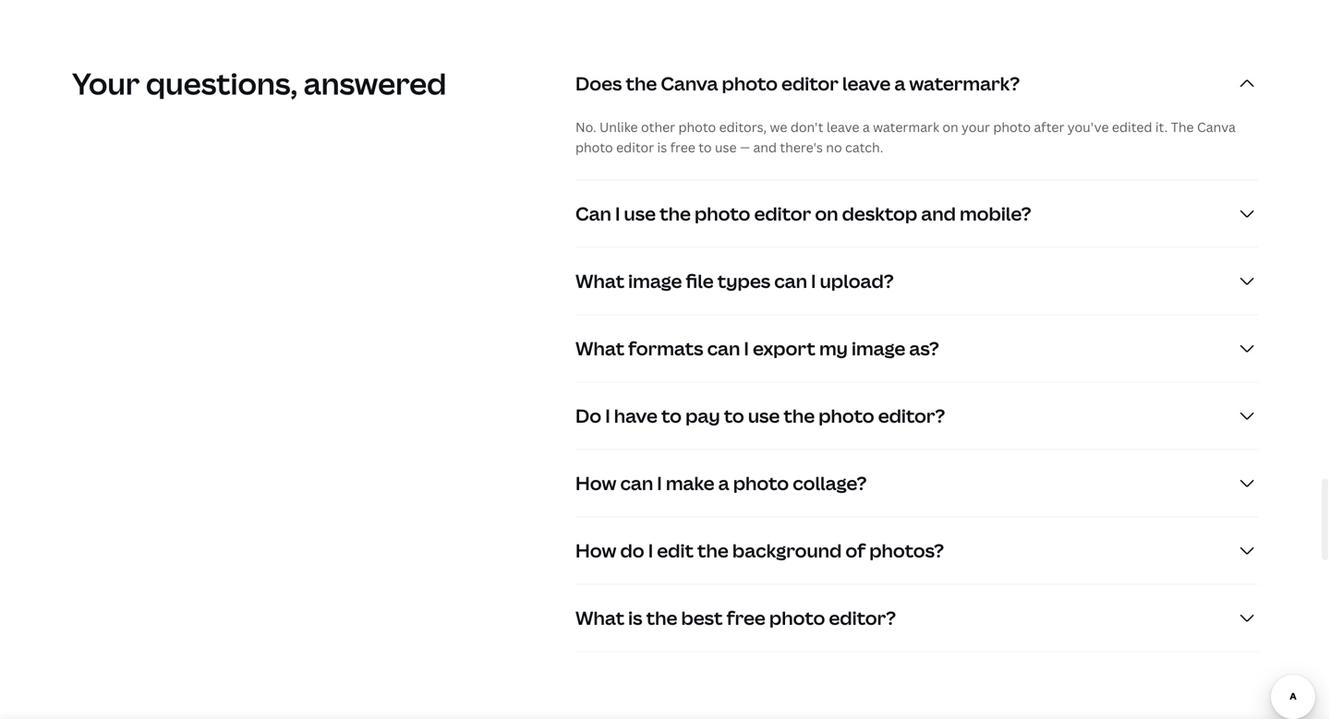 Task type: vqa. For each thing, say whether or not it's contained in the screenshot.
WE
yes



Task type: describe. For each thing, give the bounding box(es) containing it.
do
[[575, 403, 601, 429]]

make
[[666, 471, 715, 496]]

how for how do i edit the background of photos?
[[575, 538, 616, 563]]

don't
[[790, 118, 823, 136]]

canva inside does the canva photo editor leave a watermark? dropdown button
[[661, 71, 718, 96]]

we
[[770, 118, 787, 136]]

canva inside no. unlike other photo editors, we don't leave a watermark on your photo after you've edited it. the canva photo editor is free to use — and there's no catch.
[[1197, 118, 1236, 136]]

i right can
[[615, 201, 620, 226]]

to inside no. unlike other photo editors, we don't leave a watermark on your photo after you've edited it. the canva photo editor is free to use — and there's no catch.
[[699, 139, 712, 156]]

no
[[826, 139, 842, 156]]

and inside no. unlike other photo editors, we don't leave a watermark on your photo after you've edited it. the canva photo editor is free to use — and there's no catch.
[[753, 139, 777, 156]]

file
[[686, 268, 714, 294]]

photo down my
[[819, 403, 874, 429]]

image inside what formats can i export my image as? dropdown button
[[852, 336, 905, 361]]

the inside how do i edit the background of photos? dropdown button
[[697, 538, 729, 563]]

you've
[[1068, 118, 1109, 136]]

what image file types can i upload? button
[[575, 248, 1258, 314]]

how do i edit the background of photos? button
[[575, 518, 1258, 584]]

i left export
[[744, 336, 749, 361]]

what is the best free photo editor?
[[575, 605, 896, 631]]

what image file types can i upload?
[[575, 268, 894, 294]]

image inside what image file types can i upload? dropdown button
[[628, 268, 682, 294]]

i right the do
[[605, 403, 610, 429]]

use inside no. unlike other photo editors, we don't leave a watermark on your photo after you've edited it. the canva photo editor is free to use — and there's no catch.
[[715, 139, 737, 156]]

collage?
[[793, 471, 867, 496]]

unlike
[[599, 118, 638, 136]]

on inside dropdown button
[[815, 201, 838, 226]]

photo right your
[[993, 118, 1031, 136]]

background
[[732, 538, 842, 563]]

edit
[[657, 538, 694, 563]]

and inside dropdown button
[[921, 201, 956, 226]]

editor? inside do i have to pay to use the photo editor? dropdown button
[[878, 403, 945, 429]]

i left upload?
[[811, 268, 816, 294]]

what for what image file types can i upload?
[[575, 268, 624, 294]]

photo right other
[[678, 118, 716, 136]]

other
[[641, 118, 675, 136]]

can i use the photo editor on desktop and mobile? button
[[575, 181, 1258, 247]]

i inside dropdown button
[[657, 471, 662, 496]]

the inside do i have to pay to use the photo editor? dropdown button
[[784, 403, 815, 429]]

questions,
[[146, 63, 297, 103]]

answered
[[304, 63, 447, 103]]

what for what is the best free photo editor?
[[575, 605, 624, 631]]

leave inside no. unlike other photo editors, we don't leave a watermark on your photo after you've edited it. the canva photo editor is free to use — and there's no catch.
[[827, 118, 859, 136]]

leave inside dropdown button
[[842, 71, 891, 96]]

editor inside no. unlike other photo editors, we don't leave a watermark on your photo after you've edited it. the canva photo editor is free to use — and there's no catch.
[[616, 139, 654, 156]]

the inside does the canva photo editor leave a watermark? dropdown button
[[626, 71, 657, 96]]

2 horizontal spatial use
[[748, 403, 780, 429]]

2 horizontal spatial to
[[724, 403, 744, 429]]

the inside what is the best free photo editor? dropdown button
[[646, 605, 677, 631]]

does the canva photo editor leave a watermark? button
[[575, 50, 1258, 117]]

photo inside dropdown button
[[769, 605, 825, 631]]

photo up editors,
[[722, 71, 778, 96]]

can inside dropdown button
[[620, 471, 653, 496]]

no.
[[575, 118, 596, 136]]

have
[[614, 403, 658, 429]]

photos?
[[869, 538, 944, 563]]

how can i make a photo collage?
[[575, 471, 867, 496]]

0 horizontal spatial use
[[624, 201, 656, 226]]

a inside dropdown button
[[718, 471, 729, 496]]

it.
[[1155, 118, 1168, 136]]

photo down no.
[[575, 139, 613, 156]]

what is the best free photo editor? button
[[575, 585, 1258, 652]]

on inside no. unlike other photo editors, we don't leave a watermark on your photo after you've edited it. the canva photo editor is free to use — and there's no catch.
[[942, 118, 958, 136]]

i right do
[[648, 538, 653, 563]]

editors,
[[719, 118, 767, 136]]



Task type: locate. For each thing, give the bounding box(es) containing it.
the up file
[[660, 201, 691, 226]]

1 horizontal spatial canva
[[1197, 118, 1236, 136]]

leave
[[842, 71, 891, 96], [827, 118, 859, 136]]

what for what formats can i export my image as?
[[575, 336, 624, 361]]

a up watermark on the right of the page
[[894, 71, 905, 96]]

do i have to pay to use the photo editor?
[[575, 403, 945, 429]]

1 vertical spatial on
[[815, 201, 838, 226]]

can right formats
[[707, 336, 740, 361]]

use
[[715, 139, 737, 156], [624, 201, 656, 226], [748, 403, 780, 429]]

as?
[[909, 336, 939, 361]]

catch.
[[845, 139, 883, 156]]

types
[[717, 268, 770, 294]]

how can i make a photo collage? button
[[575, 450, 1258, 517]]

canva
[[661, 71, 718, 96], [1197, 118, 1236, 136]]

image left file
[[628, 268, 682, 294]]

how left do
[[575, 538, 616, 563]]

1 vertical spatial how
[[575, 538, 616, 563]]

1 horizontal spatial can
[[707, 336, 740, 361]]

1 vertical spatial what
[[575, 336, 624, 361]]

edited
[[1112, 118, 1152, 136]]

of
[[846, 538, 866, 563]]

editor down unlike
[[616, 139, 654, 156]]

0 horizontal spatial on
[[815, 201, 838, 226]]

photo down do i have to pay to use the photo editor?
[[733, 471, 789, 496]]

0 vertical spatial is
[[657, 139, 667, 156]]

canva up other
[[661, 71, 718, 96]]

1 how from the top
[[575, 471, 616, 496]]

to left pay
[[661, 403, 682, 429]]

0 vertical spatial free
[[670, 139, 695, 156]]

1 horizontal spatial is
[[657, 139, 667, 156]]

a inside dropdown button
[[894, 71, 905, 96]]

2 vertical spatial a
[[718, 471, 729, 496]]

editor? inside what is the best free photo editor? dropdown button
[[829, 605, 896, 631]]

the down export
[[784, 403, 815, 429]]

a inside no. unlike other photo editors, we don't leave a watermark on your photo after you've edited it. the canva photo editor is free to use — and there's no catch.
[[863, 118, 870, 136]]

on left your
[[942, 118, 958, 136]]

2 vertical spatial what
[[575, 605, 624, 631]]

0 vertical spatial editor
[[781, 71, 839, 96]]

my
[[819, 336, 848, 361]]

1 vertical spatial and
[[921, 201, 956, 226]]

0 vertical spatial a
[[894, 71, 905, 96]]

pay
[[685, 403, 720, 429]]

and right —
[[753, 139, 777, 156]]

0 vertical spatial canva
[[661, 71, 718, 96]]

photo down 'background'
[[769, 605, 825, 631]]

2 vertical spatial can
[[620, 471, 653, 496]]

0 vertical spatial what
[[575, 268, 624, 294]]

what inside what formats can i export my image as? dropdown button
[[575, 336, 624, 361]]

1 vertical spatial leave
[[827, 118, 859, 136]]

1 horizontal spatial to
[[699, 139, 712, 156]]

what formats can i export my image as?
[[575, 336, 939, 361]]

a up the catch.
[[863, 118, 870, 136]]

upload?
[[820, 268, 894, 294]]

on left desktop
[[815, 201, 838, 226]]

leave up no
[[827, 118, 859, 136]]

desktop
[[842, 201, 917, 226]]

free right best
[[727, 605, 766, 631]]

editor down there's
[[754, 201, 811, 226]]

3 what from the top
[[575, 605, 624, 631]]

0 vertical spatial how
[[575, 471, 616, 496]]

is inside no. unlike other photo editors, we don't leave a watermark on your photo after you've edited it. the canva photo editor is free to use — and there's no catch.
[[657, 139, 667, 156]]

0 vertical spatial image
[[628, 268, 682, 294]]

free down other
[[670, 139, 695, 156]]

0 horizontal spatial is
[[628, 605, 642, 631]]

editor? down what formats can i export my image as? dropdown button
[[878, 403, 945, 429]]

0 vertical spatial editor?
[[878, 403, 945, 429]]

what formats can i export my image as? button
[[575, 315, 1258, 382]]

0 horizontal spatial canva
[[661, 71, 718, 96]]

what left formats
[[575, 336, 624, 361]]

is inside dropdown button
[[628, 605, 642, 631]]

how inside dropdown button
[[575, 538, 616, 563]]

1 horizontal spatial and
[[921, 201, 956, 226]]

a
[[894, 71, 905, 96], [863, 118, 870, 136], [718, 471, 729, 496]]

0 horizontal spatial can
[[620, 471, 653, 496]]

2 horizontal spatial can
[[774, 268, 807, 294]]

no. unlike other photo editors, we don't leave a watermark on your photo after you've edited it. the canva photo editor is free to use — and there's no catch.
[[575, 118, 1236, 156]]

photo up what image file types can i upload?
[[695, 201, 750, 226]]

1 vertical spatial editor?
[[829, 605, 896, 631]]

free inside no. unlike other photo editors, we don't leave a watermark on your photo after you've edited it. the canva photo editor is free to use — and there's no catch.
[[670, 139, 695, 156]]

canva right the
[[1197, 118, 1236, 136]]

the
[[626, 71, 657, 96], [660, 201, 691, 226], [784, 403, 815, 429], [697, 538, 729, 563], [646, 605, 677, 631]]

free
[[670, 139, 695, 156], [727, 605, 766, 631]]

use left —
[[715, 139, 737, 156]]

what inside what is the best free photo editor? dropdown button
[[575, 605, 624, 631]]

do i have to pay to use the photo editor? button
[[575, 383, 1258, 449]]

is down other
[[657, 139, 667, 156]]

does
[[575, 71, 622, 96]]

how do i edit the background of photos?
[[575, 538, 944, 563]]

1 vertical spatial use
[[624, 201, 656, 226]]

and
[[753, 139, 777, 156], [921, 201, 956, 226]]

mobile?
[[960, 201, 1031, 226]]

best
[[681, 605, 723, 631]]

is left best
[[628, 605, 642, 631]]

the right does
[[626, 71, 657, 96]]

the left best
[[646, 605, 677, 631]]

0 horizontal spatial a
[[718, 471, 729, 496]]

editor? down of
[[829, 605, 896, 631]]

does the canva photo editor leave a watermark?
[[575, 71, 1020, 96]]

a right make
[[718, 471, 729, 496]]

how inside dropdown button
[[575, 471, 616, 496]]

is
[[657, 139, 667, 156], [628, 605, 642, 631]]

0 vertical spatial leave
[[842, 71, 891, 96]]

free inside dropdown button
[[727, 605, 766, 631]]

photo
[[722, 71, 778, 96], [678, 118, 716, 136], [993, 118, 1031, 136], [575, 139, 613, 156], [695, 201, 750, 226], [819, 403, 874, 429], [733, 471, 789, 496], [769, 605, 825, 631]]

after
[[1034, 118, 1064, 136]]

the right the edit
[[697, 538, 729, 563]]

2 how from the top
[[575, 538, 616, 563]]

photo inside dropdown button
[[733, 471, 789, 496]]

your
[[72, 63, 140, 103]]

there's
[[780, 139, 823, 156]]

how
[[575, 471, 616, 496], [575, 538, 616, 563]]

do
[[620, 538, 644, 563]]

2 horizontal spatial a
[[894, 71, 905, 96]]

1 vertical spatial image
[[852, 336, 905, 361]]

use right pay
[[748, 403, 780, 429]]

can left make
[[620, 471, 653, 496]]

2 vertical spatial editor
[[754, 201, 811, 226]]

0 vertical spatial and
[[753, 139, 777, 156]]

1 vertical spatial free
[[727, 605, 766, 631]]

image
[[628, 268, 682, 294], [852, 336, 905, 361]]

use right can
[[624, 201, 656, 226]]

0 horizontal spatial image
[[628, 268, 682, 294]]

0 horizontal spatial free
[[670, 139, 695, 156]]

can i use the photo editor on desktop and mobile?
[[575, 201, 1031, 226]]

1 vertical spatial a
[[863, 118, 870, 136]]

what down do
[[575, 605, 624, 631]]

watermark?
[[909, 71, 1020, 96]]

1 horizontal spatial image
[[852, 336, 905, 361]]

to
[[699, 139, 712, 156], [661, 403, 682, 429], [724, 403, 744, 429]]

image right my
[[852, 336, 905, 361]]

i left make
[[657, 471, 662, 496]]

your questions, answered
[[72, 63, 447, 103]]

what down can
[[575, 268, 624, 294]]

editor up 'don't'
[[781, 71, 839, 96]]

export
[[753, 336, 815, 361]]

can
[[575, 201, 611, 226]]

1 vertical spatial canva
[[1197, 118, 1236, 136]]

how down the do
[[575, 471, 616, 496]]

how for how can i make a photo collage?
[[575, 471, 616, 496]]

your
[[962, 118, 990, 136]]

formats
[[628, 336, 703, 361]]

the
[[1171, 118, 1194, 136]]

1 horizontal spatial use
[[715, 139, 737, 156]]

i
[[615, 201, 620, 226], [811, 268, 816, 294], [744, 336, 749, 361], [605, 403, 610, 429], [657, 471, 662, 496], [648, 538, 653, 563]]

on
[[942, 118, 958, 136], [815, 201, 838, 226]]

1 what from the top
[[575, 268, 624, 294]]

0 vertical spatial use
[[715, 139, 737, 156]]

0 vertical spatial can
[[774, 268, 807, 294]]

1 horizontal spatial free
[[727, 605, 766, 631]]

1 vertical spatial can
[[707, 336, 740, 361]]

leave up watermark on the right of the page
[[842, 71, 891, 96]]

to left —
[[699, 139, 712, 156]]

0 horizontal spatial and
[[753, 139, 777, 156]]

editor?
[[878, 403, 945, 429], [829, 605, 896, 631]]

—
[[740, 139, 750, 156]]

and left mobile? at top
[[921, 201, 956, 226]]

watermark
[[873, 118, 939, 136]]

1 vertical spatial is
[[628, 605, 642, 631]]

1 horizontal spatial a
[[863, 118, 870, 136]]

editor
[[781, 71, 839, 96], [616, 139, 654, 156], [754, 201, 811, 226]]

2 vertical spatial use
[[748, 403, 780, 429]]

can right types
[[774, 268, 807, 294]]

to right pay
[[724, 403, 744, 429]]

0 vertical spatial on
[[942, 118, 958, 136]]

1 vertical spatial editor
[[616, 139, 654, 156]]

what inside what image file types can i upload? dropdown button
[[575, 268, 624, 294]]

2 what from the top
[[575, 336, 624, 361]]

the inside can i use the photo editor on desktop and mobile? dropdown button
[[660, 201, 691, 226]]

can
[[774, 268, 807, 294], [707, 336, 740, 361], [620, 471, 653, 496]]

0 horizontal spatial to
[[661, 403, 682, 429]]

what
[[575, 268, 624, 294], [575, 336, 624, 361], [575, 605, 624, 631]]

1 horizontal spatial on
[[942, 118, 958, 136]]



